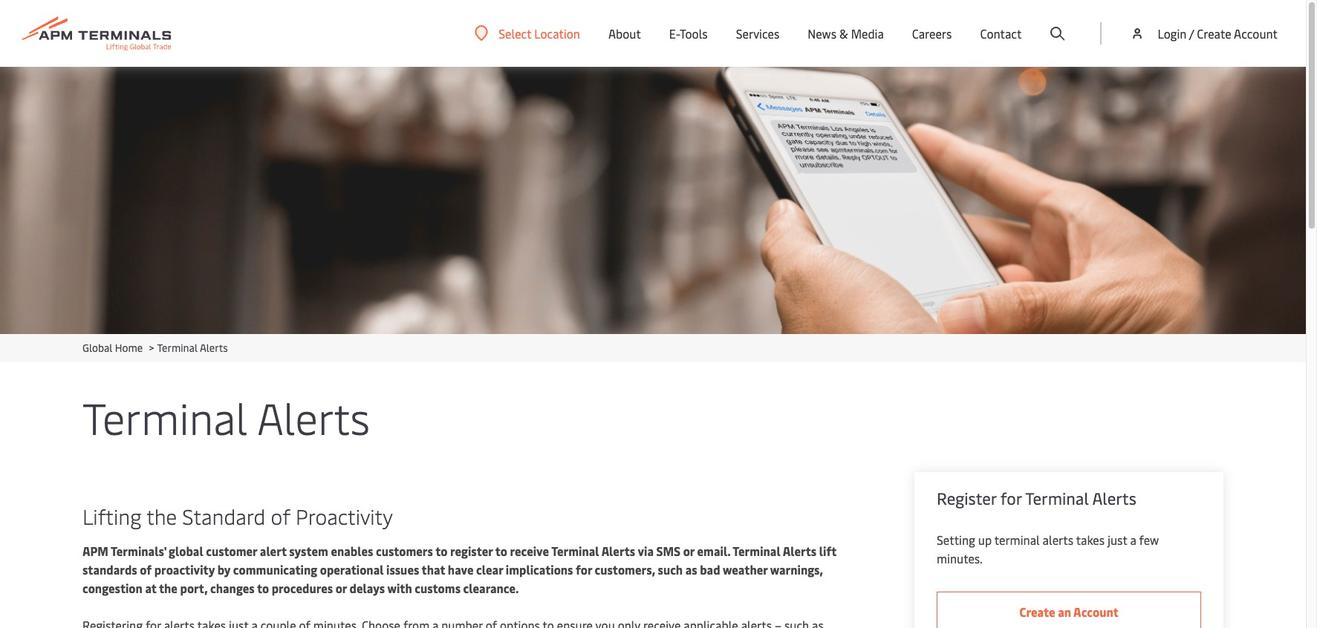 Task type: vqa. For each thing, say whether or not it's contained in the screenshot.
Account
yes



Task type: describe. For each thing, give the bounding box(es) containing it.
proactivity
[[154, 562, 215, 578]]

/
[[1190, 25, 1195, 42]]

create an account
[[1020, 604, 1119, 621]]

register
[[937, 488, 997, 510]]

operational
[[320, 562, 384, 578]]

global home link
[[83, 341, 143, 355]]

alerts
[[1043, 532, 1074, 549]]

at
[[145, 580, 157, 597]]

enables
[[331, 543, 373, 560]]

procedures
[[272, 580, 333, 597]]

setting up terminal alerts takes just a few minutes.
[[937, 532, 1160, 567]]

global
[[83, 341, 112, 355]]

customers,
[[595, 562, 656, 578]]

1 horizontal spatial of
[[271, 502, 291, 531]]

e-tools
[[670, 25, 708, 42]]

create inside create an account link
[[1020, 604, 1056, 621]]

clearance.
[[463, 580, 519, 597]]

via
[[638, 543, 654, 560]]

home
[[115, 341, 143, 355]]

1 horizontal spatial account
[[1235, 25, 1278, 42]]

up
[[979, 532, 992, 549]]

contact
[[981, 25, 1022, 42]]

select location
[[499, 25, 580, 41]]

services
[[736, 25, 780, 42]]

news & media button
[[808, 0, 884, 67]]

lifting the standard of proactivity
[[83, 502, 393, 531]]

apm terminals' global customer alert system enables customers to register to receive terminal alerts via sms or email. terminal alerts lift standards of proactivity by communicating operational issues that have clear implications for customers, such as bad weather warnings, congestion at the port, changes to procedures or delays with customs clearance.
[[83, 543, 837, 597]]

e-
[[670, 25, 680, 42]]

standard
[[182, 502, 266, 531]]

select location button
[[475, 25, 580, 41]]

standards
[[83, 562, 137, 578]]

system
[[289, 543, 328, 560]]

e-tools button
[[670, 0, 708, 67]]

issues
[[387, 562, 419, 578]]

warnings,
[[771, 562, 823, 578]]

port,
[[180, 580, 208, 597]]

implications
[[506, 562, 573, 578]]

for inside apm terminals' global customer alert system enables customers to register to receive terminal alerts via sms or email. terminal alerts lift standards of proactivity by communicating operational issues that have clear implications for customers, such as bad weather warnings, congestion at the port, changes to procedures or delays with customs clearance.
[[576, 562, 592, 578]]

global
[[169, 543, 203, 560]]

delays
[[350, 580, 385, 597]]

a
[[1131, 532, 1137, 549]]

terminal up implications
[[552, 543, 599, 560]]

create inside login / create account link
[[1198, 25, 1232, 42]]

that
[[422, 562, 445, 578]]

alert
[[260, 543, 287, 560]]

services button
[[736, 0, 780, 67]]

register for terminal alerts
[[937, 488, 1137, 510]]

with
[[388, 580, 412, 597]]

terminal down global home > terminal alerts on the left
[[83, 388, 248, 447]]

such
[[658, 562, 683, 578]]

changes
[[210, 580, 255, 597]]

apm terminals launches global customer alerts solution image
[[0, 67, 1307, 334]]

terminal up 'alerts'
[[1026, 488, 1089, 510]]

proactivity
[[296, 502, 393, 531]]

customs
[[415, 580, 461, 597]]

terminal right >
[[157, 341, 198, 355]]

0 horizontal spatial account
[[1074, 604, 1119, 621]]

weather
[[723, 562, 768, 578]]

by
[[218, 562, 231, 578]]



Task type: locate. For each thing, give the bounding box(es) containing it.
create an account link
[[937, 592, 1202, 629]]

1 vertical spatial create
[[1020, 604, 1056, 621]]

to
[[436, 543, 448, 560], [495, 543, 508, 560], [257, 580, 269, 597]]

of inside apm terminals' global customer alert system enables customers to register to receive terminal alerts via sms or email. terminal alerts lift standards of proactivity by communicating operational issues that have clear implications for customers, such as bad weather warnings, congestion at the port, changes to procedures or delays with customs clearance.
[[140, 562, 152, 578]]

account right an
[[1074, 604, 1119, 621]]

0 horizontal spatial create
[[1020, 604, 1056, 621]]

lifting
[[83, 502, 142, 531]]

the right at
[[159, 580, 178, 597]]

to down communicating
[[257, 580, 269, 597]]

for up terminal
[[1001, 488, 1022, 510]]

for
[[1001, 488, 1022, 510], [576, 562, 592, 578]]

1 vertical spatial the
[[159, 580, 178, 597]]

terminal up the 'weather'
[[733, 543, 781, 560]]

the
[[147, 502, 177, 531], [159, 580, 178, 597]]

login / create account link
[[1131, 0, 1278, 67]]

0 vertical spatial create
[[1198, 25, 1232, 42]]

0 horizontal spatial to
[[257, 580, 269, 597]]

>
[[149, 341, 154, 355]]

1 vertical spatial for
[[576, 562, 592, 578]]

0 vertical spatial account
[[1235, 25, 1278, 42]]

login
[[1158, 25, 1187, 42]]

1 vertical spatial of
[[140, 562, 152, 578]]

or down operational
[[336, 580, 347, 597]]

select
[[499, 25, 532, 41]]

1 horizontal spatial or
[[684, 543, 695, 560]]

of up alert
[[271, 502, 291, 531]]

the inside apm terminals' global customer alert system enables customers to register to receive terminal alerts via sms or email. terminal alerts lift standards of proactivity by communicating operational issues that have clear implications for customers, such as bad weather warnings, congestion at the port, changes to procedures or delays with customs clearance.
[[159, 580, 178, 597]]

communicating
[[233, 562, 318, 578]]

careers
[[913, 25, 952, 42]]

media
[[852, 25, 884, 42]]

minutes.
[[937, 551, 983, 567]]

create right /
[[1198, 25, 1232, 42]]

1 vertical spatial account
[[1074, 604, 1119, 621]]

terminal
[[995, 532, 1040, 549]]

create
[[1198, 25, 1232, 42], [1020, 604, 1056, 621]]

0 horizontal spatial or
[[336, 580, 347, 597]]

contact button
[[981, 0, 1022, 67]]

about
[[609, 25, 641, 42]]

email.
[[698, 543, 731, 560]]

few
[[1140, 532, 1160, 549]]

lift
[[820, 543, 837, 560]]

of up at
[[140, 562, 152, 578]]

to up clear
[[495, 543, 508, 560]]

as
[[686, 562, 698, 578]]

0 vertical spatial or
[[684, 543, 695, 560]]

or
[[684, 543, 695, 560], [336, 580, 347, 597]]

customers
[[376, 543, 433, 560]]

takes
[[1077, 532, 1105, 549]]

or up the as
[[684, 543, 695, 560]]

tools
[[680, 25, 708, 42]]

bad
[[700, 562, 721, 578]]

2 horizontal spatial to
[[495, 543, 508, 560]]

congestion
[[83, 580, 143, 597]]

terminal
[[157, 341, 198, 355], [83, 388, 248, 447], [1026, 488, 1089, 510], [552, 543, 599, 560], [733, 543, 781, 560]]

apm
[[83, 543, 108, 560]]

0 vertical spatial the
[[147, 502, 177, 531]]

customer
[[206, 543, 257, 560]]

create left an
[[1020, 604, 1056, 621]]

an
[[1059, 604, 1072, 621]]

global home > terminal alerts
[[83, 341, 228, 355]]

terminals'
[[111, 543, 166, 560]]

0 vertical spatial of
[[271, 502, 291, 531]]

alerts
[[200, 341, 228, 355], [257, 388, 370, 447], [1093, 488, 1137, 510], [602, 543, 636, 560], [783, 543, 817, 560]]

location
[[535, 25, 580, 41]]

setting
[[937, 532, 976, 549]]

1 horizontal spatial for
[[1001, 488, 1022, 510]]

&
[[840, 25, 849, 42]]

0 horizontal spatial of
[[140, 562, 152, 578]]

0 vertical spatial for
[[1001, 488, 1022, 510]]

1 horizontal spatial to
[[436, 543, 448, 560]]

0 horizontal spatial for
[[576, 562, 592, 578]]

1 vertical spatial or
[[336, 580, 347, 597]]

clear
[[476, 562, 503, 578]]

news & media
[[808, 25, 884, 42]]

register
[[450, 543, 493, 560]]

careers button
[[913, 0, 952, 67]]

have
[[448, 562, 474, 578]]

1 horizontal spatial create
[[1198, 25, 1232, 42]]

the up the terminals'
[[147, 502, 177, 531]]

for left customers,
[[576, 562, 592, 578]]

account right /
[[1235, 25, 1278, 42]]

just
[[1108, 532, 1128, 549]]

news
[[808, 25, 837, 42]]

to up that on the bottom of the page
[[436, 543, 448, 560]]

receive
[[510, 543, 549, 560]]

sms
[[657, 543, 681, 560]]

terminal alerts
[[83, 388, 370, 447]]

of
[[271, 502, 291, 531], [140, 562, 152, 578]]

account
[[1235, 25, 1278, 42], [1074, 604, 1119, 621]]

about button
[[609, 0, 641, 67]]

login / create account
[[1158, 25, 1278, 42]]



